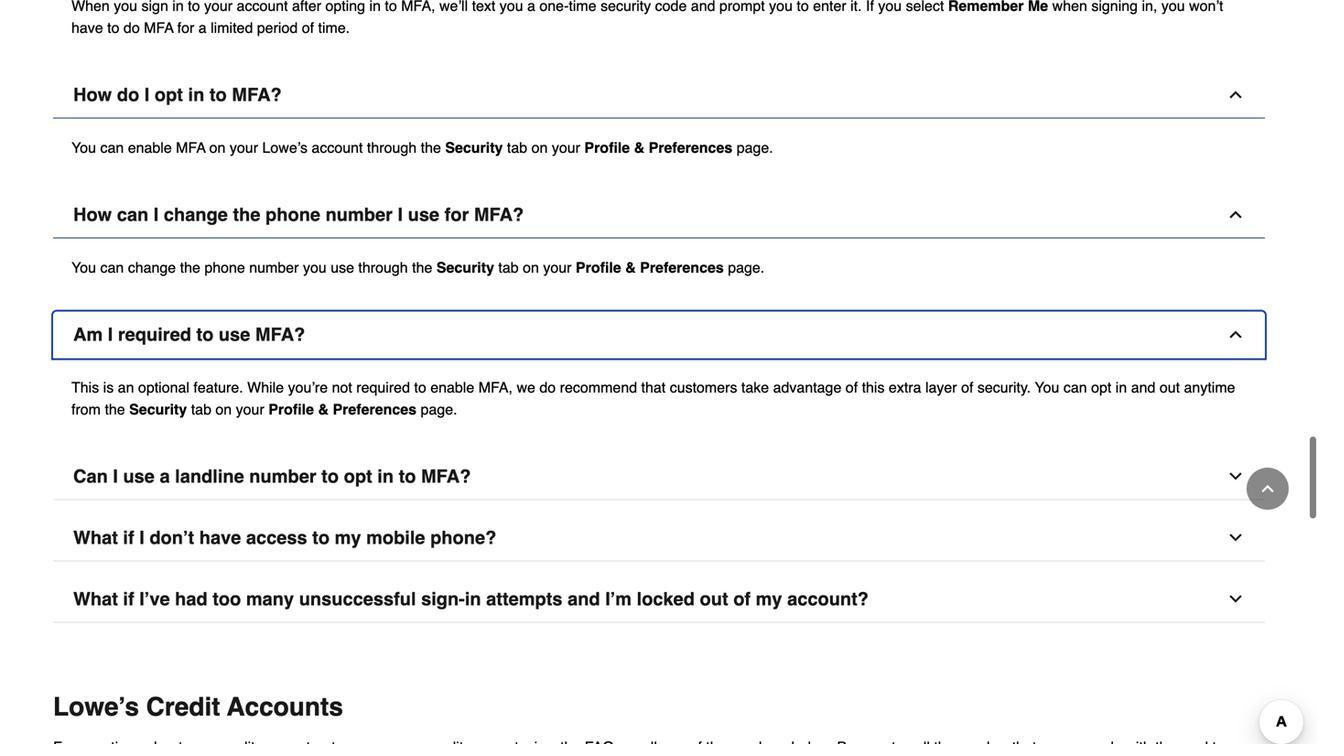 Task type: vqa. For each thing, say whether or not it's contained in the screenshot.
the More like this item :
no



Task type: locate. For each thing, give the bounding box(es) containing it.
1 vertical spatial page.
[[728, 259, 765, 276]]

2 vertical spatial do
[[540, 379, 556, 396]]

1 chevron down image from the top
[[1227, 529, 1245, 547]]

you're
[[288, 379, 328, 396]]

recommend
[[560, 379, 637, 396]]

2 chevron down image from the top
[[1227, 590, 1245, 608]]

mobile
[[366, 527, 425, 548]]

1 how from the top
[[73, 84, 112, 105]]

and
[[1131, 379, 1156, 396], [568, 589, 600, 610]]

a left landline
[[160, 466, 170, 487]]

0 vertical spatial chevron down image
[[1227, 529, 1245, 547]]

what
[[73, 527, 118, 548], [73, 589, 118, 610]]

2 vertical spatial number
[[249, 466, 316, 487]]

0 vertical spatial mfa
[[144, 19, 174, 36]]

you
[[1162, 0, 1185, 14], [303, 259, 327, 276]]

phone
[[266, 204, 320, 225], [204, 259, 245, 276]]

phone inside button
[[266, 204, 320, 225]]

1 horizontal spatial a
[[198, 19, 207, 36]]

use up the feature.
[[219, 324, 250, 345]]

mfa up how do i opt in to mfa?
[[144, 19, 174, 36]]

1 vertical spatial how
[[73, 204, 112, 225]]

page. for how do i opt in to mfa?
[[737, 139, 773, 156]]

1 vertical spatial you
[[71, 259, 96, 276]]

1 vertical spatial required
[[356, 379, 410, 396]]

0 horizontal spatial and
[[568, 589, 600, 610]]

1 horizontal spatial enable
[[430, 379, 474, 396]]

a
[[198, 19, 207, 36], [160, 466, 170, 487]]

1 vertical spatial and
[[568, 589, 600, 610]]

1 vertical spatial opt
[[1091, 379, 1112, 396]]

how
[[73, 84, 112, 105], [73, 204, 112, 225]]

lowe's left credit
[[53, 693, 139, 722]]

profile down you're
[[268, 401, 314, 418]]

if left 'i've' on the bottom left of page
[[123, 589, 134, 610]]

0 vertical spatial my
[[335, 527, 361, 548]]

of inside when signing in, you won't have to do mfa for a limited period of time.
[[302, 19, 314, 36]]

enable
[[128, 139, 172, 156], [430, 379, 474, 396]]

1 horizontal spatial out
[[1160, 379, 1180, 396]]

for left limited
[[177, 19, 194, 36]]

if for i've
[[123, 589, 134, 610]]

what for what if i don't have access to my mobile phone?
[[73, 527, 118, 548]]

use inside am i required to use mfa? button
[[219, 324, 250, 345]]

can for i
[[117, 204, 149, 225]]

0 vertical spatial have
[[71, 19, 103, 36]]

have
[[71, 19, 103, 36], [199, 527, 241, 548]]

am i required to use mfa?
[[73, 324, 305, 345]]

2 vertical spatial profile
[[268, 401, 314, 418]]

1 horizontal spatial mfa
[[176, 139, 206, 156]]

signing
[[1092, 0, 1138, 14]]

2 vertical spatial page.
[[421, 401, 457, 418]]

through for number
[[358, 259, 408, 276]]

1 horizontal spatial have
[[199, 527, 241, 548]]

on
[[209, 139, 226, 156], [531, 139, 548, 156], [523, 259, 539, 276], [215, 401, 232, 418]]

1 vertical spatial through
[[358, 259, 408, 276]]

preferences down how can i change the phone number i use for mfa? button
[[640, 259, 724, 276]]

0 vertical spatial change
[[164, 204, 228, 225]]

1 vertical spatial profile
[[576, 259, 621, 276]]

2 vertical spatial security
[[129, 401, 187, 418]]

chevron up image
[[1227, 86, 1245, 104], [1227, 206, 1245, 224], [1227, 325, 1245, 344], [1259, 480, 1277, 498]]

what if i don't have access to my mobile phone?
[[73, 527, 496, 548]]

use right can
[[123, 466, 155, 487]]

how can i change the phone number i use for mfa?
[[73, 204, 524, 225]]

for up 'you can change the phone number you use through the security tab on your profile & preferences page.'
[[445, 204, 469, 225]]

you down how can i change the phone number i use for mfa?
[[303, 259, 327, 276]]

1 horizontal spatial you
[[1162, 0, 1185, 14]]

i'm
[[605, 589, 632, 610]]

number
[[326, 204, 393, 225], [249, 259, 299, 276], [249, 466, 316, 487]]

0 vertical spatial security
[[445, 139, 503, 156]]

mfa
[[144, 19, 174, 36], [176, 139, 206, 156]]

0 horizontal spatial have
[[71, 19, 103, 36]]

1 horizontal spatial opt
[[344, 466, 372, 487]]

in
[[188, 84, 204, 105], [1116, 379, 1127, 396], [377, 466, 394, 487], [465, 589, 481, 610]]

security
[[445, 139, 503, 156], [437, 259, 494, 276], [129, 401, 187, 418]]

0 horizontal spatial my
[[335, 527, 361, 548]]

lowe's left account
[[262, 139, 308, 156]]

0 vertical spatial you
[[71, 139, 96, 156]]

0 vertical spatial through
[[367, 139, 417, 156]]

chevron up image inside how can i change the phone number i use for mfa? button
[[1227, 206, 1245, 224]]

1 vertical spatial enable
[[430, 379, 474, 396]]

you can enable mfa on your lowe's account through the security tab on your profile & preferences page.
[[71, 139, 773, 156]]

0 vertical spatial lowe's
[[262, 139, 308, 156]]

0 vertical spatial how
[[73, 84, 112, 105]]

change
[[164, 204, 228, 225], [128, 259, 176, 276]]

0 horizontal spatial for
[[177, 19, 194, 36]]

1 vertical spatial for
[[445, 204, 469, 225]]

you for how can i change the phone number i use for mfa?
[[71, 259, 96, 276]]

opt inside how do i opt in to mfa? button
[[155, 84, 183, 105]]

chevron up image inside am i required to use mfa? button
[[1227, 325, 1245, 344]]

out right locked
[[700, 589, 728, 610]]

for
[[177, 19, 194, 36], [445, 204, 469, 225]]

chevron down image
[[1227, 467, 1245, 486]]

profile down how do i opt in to mfa? button
[[584, 139, 630, 156]]

0 vertical spatial if
[[123, 527, 134, 548]]

of right locked
[[733, 589, 751, 610]]

not
[[332, 379, 352, 396]]

& down how do i opt in to mfa? button
[[634, 139, 645, 156]]

out left anytime
[[1160, 379, 1180, 396]]

my inside button
[[756, 589, 782, 610]]

chevron down image inside "what if i've had too many unsuccessful sign-in attempts and i'm locked out of my account?" button
[[1227, 590, 1245, 608]]

can inside this is an optional feature. while you're not required to enable mfa, we do recommend that customers take advantage of this extra layer of security. you can opt in and out anytime from the
[[1064, 379, 1087, 396]]

what if i've had too many unsuccessful sign-in attempts and i'm locked out of my account?
[[73, 589, 869, 610]]

of
[[302, 19, 314, 36], [846, 379, 858, 396], [961, 379, 973, 396], [733, 589, 751, 610]]

what if i've had too many unsuccessful sign-in attempts and i'm locked out of my account? button
[[53, 576, 1265, 623]]

2 if from the top
[[123, 589, 134, 610]]

number down how can i change the phone number i use for mfa?
[[249, 259, 299, 276]]

0 vertical spatial a
[[198, 19, 207, 36]]

0 horizontal spatial out
[[700, 589, 728, 610]]

you
[[71, 139, 96, 156], [71, 259, 96, 276], [1035, 379, 1060, 396]]

0 vertical spatial do
[[124, 19, 140, 36]]

lowe's credit accounts
[[53, 693, 343, 722]]

my
[[335, 527, 361, 548], [756, 589, 782, 610]]

2 vertical spatial preferences
[[333, 401, 417, 418]]

1 vertical spatial if
[[123, 589, 134, 610]]

1 vertical spatial do
[[117, 84, 139, 105]]

1 vertical spatial a
[[160, 466, 170, 487]]

preferences down how do i opt in to mfa? button
[[649, 139, 733, 156]]

1 vertical spatial have
[[199, 527, 241, 548]]

number for you
[[249, 259, 299, 276]]

1 vertical spatial number
[[249, 259, 299, 276]]

1 vertical spatial out
[[700, 589, 728, 610]]

number for to
[[249, 466, 316, 487]]

you right in,
[[1162, 0, 1185, 14]]

what inside button
[[73, 589, 118, 610]]

& down how can i change the phone number i use for mfa? button
[[625, 259, 636, 276]]

1 horizontal spatial for
[[445, 204, 469, 225]]

2 what from the top
[[73, 589, 118, 610]]

i
[[144, 84, 150, 105], [154, 204, 159, 225], [398, 204, 403, 225], [108, 324, 113, 345], [113, 466, 118, 487], [139, 527, 144, 548]]

a left limited
[[198, 19, 207, 36]]

chevron up image inside how do i opt in to mfa? button
[[1227, 86, 1245, 104]]

0 vertical spatial profile
[[584, 139, 630, 156]]

0 vertical spatial you
[[1162, 0, 1185, 14]]

preferences down the not
[[333, 401, 417, 418]]

0 vertical spatial out
[[1160, 379, 1180, 396]]

the
[[421, 139, 441, 156], [233, 204, 260, 225], [180, 259, 200, 276], [412, 259, 432, 276], [105, 401, 125, 418]]

through for mfa?
[[367, 139, 417, 156]]

out inside "what if i've had too many unsuccessful sign-in attempts and i'm locked out of my account?" button
[[700, 589, 728, 610]]

can inside button
[[117, 204, 149, 225]]

0 horizontal spatial opt
[[155, 84, 183, 105]]

do inside this is an optional feature. while you're not required to enable mfa, we do recommend that customers take advantage of this extra layer of security. you can opt in and out anytime from the
[[540, 379, 556, 396]]

what inside button
[[73, 527, 118, 548]]

1 what from the top
[[73, 527, 118, 548]]

your
[[230, 139, 258, 156], [552, 139, 580, 156], [543, 259, 572, 276], [236, 401, 264, 418]]

&
[[634, 139, 645, 156], [625, 259, 636, 276], [318, 401, 329, 418]]

2 how from the top
[[73, 204, 112, 225]]

for inside button
[[445, 204, 469, 225]]

2 vertical spatial opt
[[344, 466, 372, 487]]

mfa down how do i opt in to mfa?
[[176, 139, 206, 156]]

0 vertical spatial page.
[[737, 139, 773, 156]]

if inside button
[[123, 589, 134, 610]]

1 vertical spatial tab
[[498, 259, 519, 276]]

how for how can i change the phone number i use for mfa?
[[73, 204, 112, 225]]

0 horizontal spatial you
[[303, 259, 327, 276]]

can i use a landline number to opt in to mfa? button
[[53, 454, 1265, 500]]

am i required to use mfa? button
[[53, 312, 1265, 358]]

chevron up image for how can i change the phone number i use for mfa?
[[1227, 206, 1245, 224]]

0 vertical spatial and
[[1131, 379, 1156, 396]]

1 vertical spatial my
[[756, 589, 782, 610]]

tab
[[507, 139, 527, 156], [498, 259, 519, 276], [191, 401, 211, 418]]

if left 'don't'
[[123, 527, 134, 548]]

0 vertical spatial preferences
[[649, 139, 733, 156]]

enable down how do i opt in to mfa?
[[128, 139, 172, 156]]

and left i'm
[[568, 589, 600, 610]]

have inside when signing in, you won't have to do mfa for a limited period of time.
[[71, 19, 103, 36]]

use
[[408, 204, 439, 225], [331, 259, 354, 276], [219, 324, 250, 345], [123, 466, 155, 487]]

can
[[100, 139, 124, 156], [117, 204, 149, 225], [100, 259, 124, 276], [1064, 379, 1087, 396]]

phone up am i required to use mfa? at the left top of the page
[[204, 259, 245, 276]]

0 horizontal spatial mfa
[[144, 19, 174, 36]]

0 vertical spatial opt
[[155, 84, 183, 105]]

1 vertical spatial chevron down image
[[1227, 590, 1245, 608]]

can
[[73, 466, 108, 487]]

0 horizontal spatial phone
[[204, 259, 245, 276]]

enable left mfa,
[[430, 379, 474, 396]]

and left anytime
[[1131, 379, 1156, 396]]

1 if from the top
[[123, 527, 134, 548]]

chevron down image
[[1227, 529, 1245, 547], [1227, 590, 1245, 608]]

0 vertical spatial enable
[[128, 139, 172, 156]]

this
[[862, 379, 885, 396]]

chevron down image for what if i've had too many unsuccessful sign-in attempts and i'm locked out of my account?
[[1227, 590, 1245, 608]]

number up what if i don't have access to my mobile phone?
[[249, 466, 316, 487]]

0 vertical spatial &
[[634, 139, 645, 156]]

required
[[118, 324, 191, 345], [356, 379, 410, 396]]

if inside button
[[123, 527, 134, 548]]

chevron up image for am i required to use mfa?
[[1227, 325, 1245, 344]]

of left this
[[846, 379, 858, 396]]

required inside this is an optional feature. while you're not required to enable mfa, we do recommend that customers take advantage of this extra layer of security. you can opt in and out anytime from the
[[356, 379, 410, 396]]

through
[[367, 139, 417, 156], [358, 259, 408, 276]]

0 vertical spatial for
[[177, 19, 194, 36]]

0 vertical spatial tab
[[507, 139, 527, 156]]

chevron down image inside the what if i don't have access to my mobile phone? button
[[1227, 529, 1245, 547]]

1 vertical spatial what
[[73, 589, 118, 610]]

what if i don't have access to my mobile phone? button
[[53, 515, 1265, 562]]

my left account?
[[756, 589, 782, 610]]

0 vertical spatial phone
[[266, 204, 320, 225]]

0 vertical spatial what
[[73, 527, 118, 548]]

preferences
[[649, 139, 733, 156], [640, 259, 724, 276], [333, 401, 417, 418]]

1 horizontal spatial and
[[1131, 379, 1156, 396]]

out inside this is an optional feature. while you're not required to enable mfa, we do recommend that customers take advantage of this extra layer of security. you can opt in and out anytime from the
[[1160, 379, 1180, 396]]

lowe's
[[262, 139, 308, 156], [53, 693, 139, 722]]

opt
[[155, 84, 183, 105], [1091, 379, 1112, 396], [344, 466, 372, 487]]

what for what if i've had too many unsuccessful sign-in attempts and i'm locked out of my account?
[[73, 589, 118, 610]]

opt inside this is an optional feature. while you're not required to enable mfa, we do recommend that customers take advantage of this extra layer of security. you can opt in and out anytime from the
[[1091, 379, 1112, 396]]

0 vertical spatial required
[[118, 324, 191, 345]]

what left 'i've' on the bottom left of page
[[73, 589, 118, 610]]

0 horizontal spatial enable
[[128, 139, 172, 156]]

security for how do i opt in to mfa?
[[445, 139, 503, 156]]

1 vertical spatial lowe's
[[53, 693, 139, 722]]

of left time.
[[302, 19, 314, 36]]

chevron up image for how do i opt in to mfa?
[[1227, 86, 1245, 104]]

1 horizontal spatial phone
[[266, 204, 320, 225]]

what down can
[[73, 527, 118, 548]]

1 vertical spatial preferences
[[640, 259, 724, 276]]

when
[[1052, 0, 1087, 14]]

phone down account
[[266, 204, 320, 225]]

required inside button
[[118, 324, 191, 345]]

of right layer
[[961, 379, 973, 396]]

0 horizontal spatial a
[[160, 466, 170, 487]]

do
[[124, 19, 140, 36], [117, 84, 139, 105], [540, 379, 556, 396]]

0 horizontal spatial required
[[118, 324, 191, 345]]

an
[[118, 379, 134, 396]]

number down account
[[326, 204, 393, 225]]

advantage
[[773, 379, 842, 396]]

2 horizontal spatial opt
[[1091, 379, 1112, 396]]

out
[[1160, 379, 1180, 396], [700, 589, 728, 610]]

you can change the phone number you use through the security tab on your profile & preferences page.
[[71, 259, 765, 276]]

& for how do i opt in to mfa?
[[634, 139, 645, 156]]

1 horizontal spatial required
[[356, 379, 410, 396]]

page.
[[737, 139, 773, 156], [728, 259, 765, 276], [421, 401, 457, 418]]

profile
[[584, 139, 630, 156], [576, 259, 621, 276], [268, 401, 314, 418]]

for inside when signing in, you won't have to do mfa for a limited period of time.
[[177, 19, 194, 36]]

required right the not
[[356, 379, 410, 396]]

1 horizontal spatial my
[[756, 589, 782, 610]]

1 vertical spatial security
[[437, 259, 494, 276]]

anytime
[[1184, 379, 1235, 396]]

use up 'you can change the phone number you use through the security tab on your profile & preferences page.'
[[408, 204, 439, 225]]

account
[[312, 139, 363, 156]]

can i use a landline number to opt in to mfa?
[[73, 466, 471, 487]]

unsuccessful
[[299, 589, 416, 610]]

of inside button
[[733, 589, 751, 610]]

& down you're
[[318, 401, 329, 418]]

and inside this is an optional feature. while you're not required to enable mfa, we do recommend that customers take advantage of this extra layer of security. you can opt in and out anytime from the
[[1131, 379, 1156, 396]]

2 vertical spatial you
[[1035, 379, 1060, 396]]

1 vertical spatial mfa
[[176, 139, 206, 156]]

required up optional
[[118, 324, 191, 345]]

phone?
[[430, 527, 496, 548]]

to
[[107, 19, 119, 36], [209, 84, 227, 105], [196, 324, 214, 345], [414, 379, 426, 396], [321, 466, 339, 487], [399, 466, 416, 487], [312, 527, 330, 548]]

1 vertical spatial &
[[625, 259, 636, 276]]

my left mobile
[[335, 527, 361, 548]]

you inside this is an optional feature. while you're not required to enable mfa, we do recommend that customers take advantage of this extra layer of security. you can opt in and out anytime from the
[[1035, 379, 1060, 396]]

profile down how can i change the phone number i use for mfa? button
[[576, 259, 621, 276]]



Task type: describe. For each thing, give the bounding box(es) containing it.
time.
[[318, 19, 350, 36]]

had
[[175, 589, 208, 610]]

credit
[[146, 693, 220, 722]]

sign-
[[421, 589, 465, 610]]

i've
[[139, 589, 170, 610]]

in inside this is an optional feature. while you're not required to enable mfa, we do recommend that customers take advantage of this extra layer of security. you can opt in and out anytime from the
[[1116, 379, 1127, 396]]

mfa,
[[479, 379, 513, 396]]

1 horizontal spatial lowe's
[[262, 139, 308, 156]]

for for use
[[445, 204, 469, 225]]

don't
[[150, 527, 194, 548]]

a inside when signing in, you won't have to do mfa for a limited period of time.
[[198, 19, 207, 36]]

1 vertical spatial you
[[303, 259, 327, 276]]

use inside can i use a landline number to opt in to mfa? button
[[123, 466, 155, 487]]

period
[[257, 19, 298, 36]]

landline
[[175, 466, 244, 487]]

page. for how can i change the phone number i use for mfa?
[[728, 259, 765, 276]]

limited
[[211, 19, 253, 36]]

you inside when signing in, you won't have to do mfa for a limited period of time.
[[1162, 0, 1185, 14]]

the inside button
[[233, 204, 260, 225]]

change inside button
[[164, 204, 228, 225]]

profile for how can i change the phone number i use for mfa?
[[576, 259, 621, 276]]

accounts
[[227, 693, 343, 722]]

how can i change the phone number i use for mfa? button
[[53, 192, 1265, 238]]

extra
[[889, 379, 921, 396]]

this
[[71, 379, 99, 396]]

2 vertical spatial &
[[318, 401, 329, 418]]

am
[[73, 324, 103, 345]]

while
[[247, 379, 284, 396]]

mfa inside when signing in, you won't have to do mfa for a limited period of time.
[[144, 19, 174, 36]]

too
[[213, 589, 241, 610]]

security.
[[978, 379, 1031, 396]]

we
[[517, 379, 535, 396]]

2 vertical spatial tab
[[191, 401, 211, 418]]

if for i
[[123, 527, 134, 548]]

take
[[741, 379, 769, 396]]

is
[[103, 379, 114, 396]]

customers
[[670, 379, 737, 396]]

chevron up image inside the scroll to top element
[[1259, 480, 1277, 498]]

0 vertical spatial number
[[326, 204, 393, 225]]

won't
[[1189, 0, 1223, 14]]

my inside button
[[335, 527, 361, 548]]

layer
[[925, 379, 957, 396]]

security tab on your profile & preferences page.
[[129, 401, 457, 418]]

i inside button
[[139, 527, 144, 548]]

you for how do i opt in to mfa?
[[71, 139, 96, 156]]

can for change
[[100, 259, 124, 276]]

this is an optional feature. while you're not required to enable mfa, we do recommend that customers take advantage of this extra layer of security. you can opt in and out anytime from the
[[71, 379, 1235, 418]]

locked
[[637, 589, 695, 610]]

have inside button
[[199, 527, 241, 548]]

many
[[246, 589, 294, 610]]

opt inside can i use a landline number to opt in to mfa? button
[[344, 466, 372, 487]]

tab for how do i opt in to mfa?
[[507, 139, 527, 156]]

to inside button
[[312, 527, 330, 548]]

feature.
[[194, 379, 243, 396]]

& for how can i change the phone number i use for mfa?
[[625, 259, 636, 276]]

when signing in, you won't have to do mfa for a limited period of time.
[[71, 0, 1223, 36]]

optional
[[138, 379, 189, 396]]

do inside button
[[117, 84, 139, 105]]

attempts
[[486, 589, 563, 610]]

scroll to top element
[[1247, 468, 1289, 510]]

profile for how do i opt in to mfa?
[[584, 139, 630, 156]]

do inside when signing in, you won't have to do mfa for a limited period of time.
[[124, 19, 140, 36]]

can for enable
[[100, 139, 124, 156]]

security for how can i change the phone number i use for mfa?
[[437, 259, 494, 276]]

for for mfa
[[177, 19, 194, 36]]

enable inside this is an optional feature. while you're not required to enable mfa, we do recommend that customers take advantage of this extra layer of security. you can opt in and out anytime from the
[[430, 379, 474, 396]]

a inside button
[[160, 466, 170, 487]]

use down how can i change the phone number i use for mfa?
[[331, 259, 354, 276]]

1 vertical spatial change
[[128, 259, 176, 276]]

use inside how can i change the phone number i use for mfa? button
[[408, 204, 439, 225]]

preferences for how do i opt in to mfa?
[[649, 139, 733, 156]]

how do i opt in to mfa? button
[[53, 72, 1265, 119]]

to inside when signing in, you won't have to do mfa for a limited period of time.
[[107, 19, 119, 36]]

the inside this is an optional feature. while you're not required to enable mfa, we do recommend that customers take advantage of this extra layer of security. you can opt in and out anytime from the
[[105, 401, 125, 418]]

account?
[[787, 589, 869, 610]]

that
[[641, 379, 666, 396]]

1 vertical spatial phone
[[204, 259, 245, 276]]

preferences for how can i change the phone number i use for mfa?
[[640, 259, 724, 276]]

access
[[246, 527, 307, 548]]

0 horizontal spatial lowe's
[[53, 693, 139, 722]]

in,
[[1142, 0, 1157, 14]]

from
[[71, 401, 101, 418]]

how for how do i opt in to mfa?
[[73, 84, 112, 105]]

how do i opt in to mfa?
[[73, 84, 282, 105]]

to inside this is an optional feature. while you're not required to enable mfa, we do recommend that customers take advantage of this extra layer of security. you can opt in and out anytime from the
[[414, 379, 426, 396]]

chevron down image for what if i don't have access to my mobile phone?
[[1227, 529, 1245, 547]]

and inside button
[[568, 589, 600, 610]]

tab for how can i change the phone number i use for mfa?
[[498, 259, 519, 276]]



